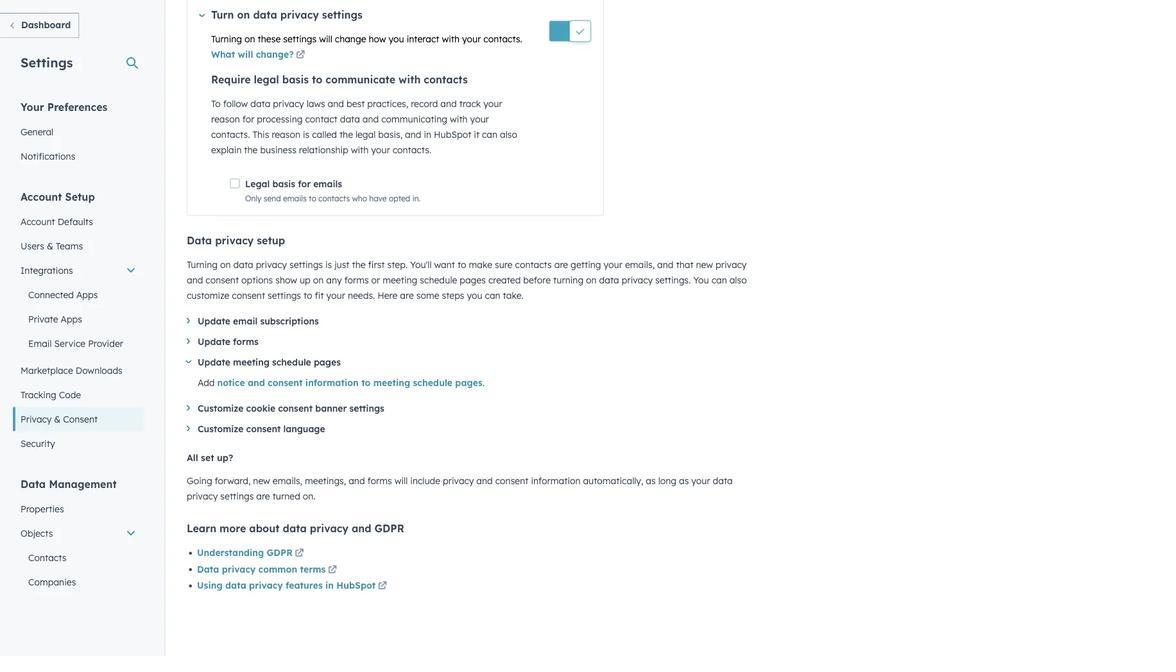 Task type: vqa. For each thing, say whether or not it's contained in the screenshot.
'CONTACTS.' to the middle
yes



Task type: locate. For each thing, give the bounding box(es) containing it.
1 vertical spatial caret image
[[186, 361, 191, 364]]

for up only send emails to contacts who have opted in.
[[298, 179, 311, 190]]

can down created
[[485, 290, 501, 301]]

link opens in a new window image inside data privacy common terms link
[[328, 567, 337, 576]]

forms up needs.
[[344, 275, 369, 286]]

& right privacy
[[54, 414, 61, 425]]

email service provider link
[[13, 332, 144, 356]]

are up turning
[[555, 259, 568, 271]]

data for data management
[[21, 478, 46, 491]]

is left called
[[303, 129, 310, 141]]

2 customize from the top
[[198, 424, 244, 435]]

2 vertical spatial caret image
[[187, 406, 190, 412]]

1 vertical spatial for
[[298, 179, 311, 190]]

security
[[21, 438, 55, 449]]

notice
[[217, 378, 245, 389]]

general
[[21, 126, 53, 137]]

your down any
[[327, 290, 345, 301]]

0 horizontal spatial emails
[[283, 194, 307, 203]]

2 vertical spatial can
[[485, 290, 501, 301]]

3 update from the top
[[198, 357, 230, 368]]

0 vertical spatial meeting
[[383, 275, 418, 286]]

on down the data privacy setup
[[220, 259, 231, 271]]

management
[[49, 478, 117, 491]]

privacy
[[280, 8, 319, 21], [273, 99, 304, 110], [215, 234, 254, 247], [256, 259, 287, 271], [716, 259, 747, 271], [622, 275, 653, 286], [443, 476, 474, 487], [187, 491, 218, 503], [310, 523, 349, 536], [222, 564, 256, 576], [249, 581, 283, 592]]

basis up laws
[[282, 74, 309, 86]]

your inside going forward, new emails, meetings, and forms will include privacy and consent information automatically, as long as your data privacy settings are turned on.
[[692, 476, 711, 487]]

schedule down update meeting schedule pages 'dropdown button'
[[413, 378, 453, 389]]

1 vertical spatial gdpr
[[267, 548, 293, 559]]

using data privacy features in hubspot link
[[197, 580, 389, 595]]

& inside users & teams link
[[47, 240, 53, 252]]

caret image inside update forms dropdown button
[[187, 339, 190, 345]]

2 vertical spatial caret image
[[187, 426, 190, 432]]

turning inside turning on data privacy settings is just the first step. you'll want to make sure contacts are getting your emails, and that new privacy and consent options show up on any forms or meeting schedule pages created before turning on data privacy settings. you can also customize consent settings to fit your needs. here are some steps you can take.
[[187, 259, 218, 271]]

basis up send
[[272, 179, 295, 190]]

turning on these settings will change how you interact with your contacts.
[[211, 33, 522, 45]]

link opens in a new window image inside understanding gdpr link
[[295, 550, 304, 559]]

0 vertical spatial &
[[47, 240, 53, 252]]

can right it
[[482, 129, 498, 141]]

data inside data privacy common terms link
[[197, 564, 219, 576]]

change?
[[256, 49, 294, 60]]

1 vertical spatial schedule
[[272, 357, 311, 368]]

1 vertical spatial customize
[[198, 424, 244, 435]]

turning for turning on these settings will change how you interact with your contacts.
[[211, 33, 242, 45]]

2 vertical spatial data
[[197, 564, 219, 576]]

turning for turning on data privacy settings is just the first step. you'll want to make sure contacts are getting your emails, and that new privacy and consent options show up on any forms or meeting schedule pages created before turning on data privacy settings. you can also customize consent settings to fit your needs. here are some steps you can take.
[[187, 259, 218, 271]]

link opens in a new window image for data privacy common terms
[[328, 567, 337, 576]]

2 horizontal spatial contacts.
[[484, 33, 522, 45]]

turning
[[211, 33, 242, 45], [187, 259, 218, 271]]

privacy left setup
[[215, 234, 254, 247]]

settings down turn on data privacy settings
[[283, 33, 317, 45]]

0 horizontal spatial as
[[646, 476, 656, 487]]

update inside 'dropdown button'
[[198, 357, 230, 368]]

1 account from the top
[[21, 190, 62, 203]]

0 horizontal spatial emails,
[[273, 476, 302, 487]]

turning
[[553, 275, 584, 286]]

as left long
[[646, 476, 656, 487]]

email
[[233, 316, 258, 327]]

legal down what will change? link
[[254, 74, 279, 86]]

0 vertical spatial reason
[[211, 114, 240, 125]]

turn on data privacy settings
[[211, 8, 363, 21]]

data management element
[[13, 477, 144, 657]]

turn
[[211, 8, 234, 21]]

schedule down "want"
[[420, 275, 457, 286]]

0 vertical spatial legal
[[254, 74, 279, 86]]

1 vertical spatial contacts
[[318, 194, 350, 203]]

connected apps
[[28, 289, 98, 300]]

new inside going forward, new emails, meetings, and forms will include privacy and consent information automatically, as long as your data privacy settings are turned on.
[[253, 476, 270, 487]]

0 vertical spatial in
[[424, 129, 432, 141]]

0 horizontal spatial in
[[326, 581, 334, 592]]

new inside turning on data privacy settings is just the first step. you'll want to make sure contacts are getting your emails, and that new privacy and consent options show up on any forms or meeting schedule pages created before turning on data privacy settings. you can also customize consent settings to fit your needs. here are some steps you can take.
[[696, 259, 713, 271]]

1 vertical spatial pages
[[314, 357, 341, 368]]

schedule down subscriptions
[[272, 357, 311, 368]]

2 vertical spatial update
[[198, 357, 230, 368]]

subscriptions
[[260, 316, 319, 327]]

1 horizontal spatial hubspot
[[434, 129, 471, 141]]

settings inside dropdown button
[[350, 403, 384, 414]]

emails, inside turning on data privacy settings is just the first step. you'll want to make sure contacts are getting your emails, and that new privacy and consent options show up on any forms or meeting schedule pages created before turning on data privacy settings. you can also customize consent settings to fit your needs. here are some steps you can take.
[[625, 259, 655, 271]]

2 horizontal spatial contacts
[[515, 259, 552, 271]]

service
[[54, 338, 86, 349]]

0 horizontal spatial hubspot
[[337, 581, 376, 592]]

your right long
[[692, 476, 711, 487]]

0 vertical spatial pages
[[460, 275, 486, 286]]

dashboard link
[[0, 13, 79, 38]]

private
[[28, 314, 58, 325]]

meeting
[[383, 275, 418, 286], [233, 357, 270, 368], [373, 378, 410, 389]]

data up using
[[197, 564, 219, 576]]

0 horizontal spatial contacts
[[318, 194, 350, 203]]

account defaults link
[[13, 210, 144, 234]]

1 vertical spatial account
[[21, 216, 55, 227]]

0 horizontal spatial for
[[242, 114, 254, 125]]

legal left basis,
[[356, 129, 376, 141]]

contacts
[[424, 74, 468, 86], [318, 194, 350, 203], [515, 259, 552, 271]]

1 horizontal spatial information
[[531, 476, 581, 487]]

you right the how
[[389, 33, 404, 45]]

1 horizontal spatial is
[[325, 259, 332, 271]]

0 vertical spatial you
[[389, 33, 404, 45]]

pages down make
[[460, 275, 486, 286]]

data right long
[[713, 476, 733, 487]]

settings down forward,
[[220, 491, 254, 503]]

caret image up all at the left
[[187, 426, 190, 432]]

1 vertical spatial are
[[400, 290, 414, 301]]

2 vertical spatial the
[[352, 259, 366, 271]]

0 vertical spatial emails
[[313, 179, 342, 190]]

can inside to follow data privacy laws and best practices, record and track your reason for processing contact data and communicating with your contacts. this reason is called the legal basis, and in hubspot it can also explain the business relationship with your contacts.
[[482, 129, 498, 141]]

also right it
[[500, 129, 518, 141]]

explain
[[211, 145, 242, 156]]

2 horizontal spatial will
[[395, 476, 408, 487]]

automatically,
[[583, 476, 644, 487]]

turning up the "customize"
[[187, 259, 218, 271]]

update inside dropdown button
[[198, 316, 230, 327]]

contacts
[[28, 552, 66, 564]]

0 vertical spatial account
[[21, 190, 62, 203]]

add notice and consent information to meeting schedule pages .
[[198, 378, 485, 389]]

emails, left that
[[625, 259, 655, 271]]

emails down legal basis for emails
[[283, 194, 307, 203]]

pages up add notice and consent information to meeting schedule pages .
[[314, 357, 341, 368]]

are right the here
[[400, 290, 414, 301]]

data right about
[[283, 523, 307, 536]]

account for account setup
[[21, 190, 62, 203]]

only send emails to contacts who have opted in.
[[245, 194, 421, 203]]

caret image inside the customize consent language dropdown button
[[187, 426, 190, 432]]

data privacy common terms link
[[197, 563, 339, 579]]

data up processing
[[251, 99, 271, 110]]

apps inside private apps link
[[61, 314, 82, 325]]

data
[[253, 8, 277, 21], [251, 99, 271, 110], [340, 114, 360, 125], [233, 259, 253, 271], [599, 275, 619, 286], [713, 476, 733, 487], [283, 523, 307, 536], [225, 581, 246, 592]]

data right using
[[225, 581, 246, 592]]

reason down 'to'
[[211, 114, 240, 125]]

customize cookie consent banner settings
[[198, 403, 384, 414]]

legal
[[254, 74, 279, 86], [356, 129, 376, 141]]

using
[[197, 581, 223, 592]]

your right getting
[[604, 259, 623, 271]]

customize down notice
[[198, 403, 244, 414]]

apps up service
[[61, 314, 82, 325]]

0 horizontal spatial are
[[256, 491, 270, 503]]

0 vertical spatial caret image
[[199, 14, 205, 18]]

settings up the "up"
[[290, 259, 323, 271]]

1 horizontal spatial you
[[467, 290, 483, 301]]

caret image
[[199, 14, 205, 18], [187, 339, 190, 345], [187, 426, 190, 432]]

1 customize from the top
[[198, 403, 244, 414]]

data up the "customize"
[[187, 234, 212, 247]]

caret image left turn
[[199, 14, 205, 18]]

fit
[[315, 290, 324, 301]]

account up account defaults
[[21, 190, 62, 203]]

0 vertical spatial the
[[340, 129, 353, 141]]

you inside turning on data privacy settings is just the first step. you'll want to make sure contacts are getting your emails, and that new privacy and consent options show up on any forms or meeting schedule pages created before turning on data privacy settings. you can also customize consent settings to fit your needs. here are some steps you can take.
[[467, 290, 483, 301]]

link opens in a new window image
[[296, 48, 305, 63], [296, 51, 305, 60], [328, 563, 337, 579], [378, 580, 387, 595]]

privacy & consent
[[21, 414, 98, 425]]

2 vertical spatial contacts
[[515, 259, 552, 271]]

you right the 'steps'
[[467, 290, 483, 301]]

all set up?
[[187, 453, 233, 464]]

consent
[[63, 414, 98, 425]]

consent down 'cookie'
[[246, 424, 281, 435]]

consent down the customize consent language dropdown button
[[495, 476, 529, 487]]

forms left include
[[368, 476, 392, 487]]

first
[[368, 259, 385, 271]]

new
[[696, 259, 713, 271], [253, 476, 270, 487]]

apps for private apps
[[61, 314, 82, 325]]

2 horizontal spatial are
[[555, 259, 568, 271]]

will inside what will change? link
[[238, 49, 253, 60]]

emails, up turned
[[273, 476, 302, 487]]

privacy up processing
[[273, 99, 304, 110]]

basis,
[[378, 129, 403, 141]]

are left turned
[[256, 491, 270, 503]]

on for turn on data privacy settings
[[237, 8, 250, 21]]

0 horizontal spatial new
[[253, 476, 270, 487]]

in down the communicating
[[424, 129, 432, 141]]

step.
[[387, 259, 408, 271]]

notifications
[[21, 151, 75, 162]]

1 horizontal spatial also
[[730, 275, 747, 286]]

0 vertical spatial can
[[482, 129, 498, 141]]

laws
[[307, 99, 325, 110]]

link opens in a new window image
[[295, 547, 304, 562], [295, 550, 304, 559], [328, 567, 337, 576], [378, 583, 387, 592]]

1 horizontal spatial as
[[679, 476, 689, 487]]

0 horizontal spatial reason
[[211, 114, 240, 125]]

caret image for update meeting schedule pages
[[186, 361, 191, 364]]

also right the you
[[730, 275, 747, 286]]

best
[[347, 99, 365, 110]]

going forward, new emails, meetings, and forms will include privacy and consent information automatically, as long as your data privacy settings are turned on.
[[187, 476, 733, 503]]

properties link
[[13, 497, 144, 522]]

2 update from the top
[[198, 336, 230, 348]]

can right the you
[[712, 275, 727, 286]]

0 vertical spatial schedule
[[420, 275, 457, 286]]

0 vertical spatial is
[[303, 129, 310, 141]]

1 vertical spatial turning
[[187, 259, 218, 271]]

data privacy common terms
[[197, 564, 326, 576]]

2 vertical spatial forms
[[368, 476, 392, 487]]

with right relationship
[[351, 145, 369, 156]]

want
[[434, 259, 455, 271]]

account
[[21, 190, 62, 203], [21, 216, 55, 227]]

is left just
[[325, 259, 332, 271]]

hubspot right features
[[337, 581, 376, 592]]

set
[[201, 453, 214, 464]]

0 vertical spatial customize
[[198, 403, 244, 414]]

can
[[482, 129, 498, 141], [712, 275, 727, 286], [485, 290, 501, 301]]

1 horizontal spatial new
[[696, 259, 713, 271]]

link opens in a new window image for privacy
[[378, 580, 387, 595]]

0 vertical spatial will
[[319, 33, 332, 45]]

data up properties
[[21, 478, 46, 491]]

1 vertical spatial data
[[21, 478, 46, 491]]

caret image for customize consent language
[[187, 426, 190, 432]]

privacy down understanding gdpr
[[222, 564, 256, 576]]

reason down processing
[[272, 129, 301, 141]]

as
[[646, 476, 656, 487], [679, 476, 689, 487]]

0 horizontal spatial will
[[238, 49, 253, 60]]

0 vertical spatial new
[[696, 259, 713, 271]]

also inside to follow data privacy laws and best practices, record and track your reason for processing contact data and communicating with your contacts. this reason is called the legal basis, and in hubspot it can also explain the business relationship with your contacts.
[[500, 129, 518, 141]]

general link
[[13, 120, 144, 144]]

1 vertical spatial information
[[531, 476, 581, 487]]

email
[[28, 338, 52, 349]]

1 vertical spatial hubspot
[[337, 581, 376, 592]]

0 horizontal spatial &
[[47, 240, 53, 252]]

customize consent language
[[198, 424, 325, 435]]

1 vertical spatial contacts.
[[211, 129, 250, 141]]

1 vertical spatial caret image
[[187, 339, 190, 345]]

1 vertical spatial you
[[467, 290, 483, 301]]

hubspot left it
[[434, 129, 471, 141]]

data inside data management element
[[21, 478, 46, 491]]

1 vertical spatial &
[[54, 414, 61, 425]]

private apps
[[28, 314, 82, 325]]

business
[[260, 145, 297, 156]]

apps inside connected apps link
[[76, 289, 98, 300]]

relationship
[[299, 145, 348, 156]]

what
[[211, 49, 235, 60]]

data for data privacy common terms
[[197, 564, 219, 576]]

new right forward,
[[253, 476, 270, 487]]

data inside going forward, new emails, meetings, and forms will include privacy and consent information automatically, as long as your data privacy settings are turned on.
[[713, 476, 733, 487]]

privacy down on. on the left bottom
[[310, 523, 349, 536]]

will right what
[[238, 49, 253, 60]]

emails up only send emails to contacts who have opted in.
[[313, 179, 342, 190]]

account setup element
[[13, 190, 144, 456]]

1 vertical spatial update
[[198, 336, 230, 348]]

basis
[[282, 74, 309, 86], [272, 179, 295, 190]]

turning up what
[[211, 33, 242, 45]]

0 horizontal spatial gdpr
[[267, 548, 293, 559]]

learn
[[187, 523, 216, 536]]

update for update email subscriptions
[[198, 316, 230, 327]]

caret image for update forms
[[187, 339, 190, 345]]

these
[[258, 33, 281, 45]]

customize
[[198, 403, 244, 414], [198, 424, 244, 435]]

2 vertical spatial pages
[[455, 378, 483, 389]]

pages
[[460, 275, 486, 286], [314, 357, 341, 368], [455, 378, 483, 389]]

1 update from the top
[[198, 316, 230, 327]]

legal basis for emails
[[245, 179, 342, 190]]

caret image
[[187, 318, 190, 324], [186, 361, 191, 364], [187, 406, 190, 412]]

you
[[389, 33, 404, 45], [467, 290, 483, 301]]

schedule inside turning on data privacy settings is just the first step. you'll want to make sure contacts are getting your emails, and that new privacy and consent options show up on any forms or meeting schedule pages created before turning on data privacy settings. you can also customize consent settings to fit your needs. here are some steps you can take.
[[420, 275, 457, 286]]

update for update meeting schedule pages
[[198, 357, 230, 368]]

will inside going forward, new emails, meetings, and forms will include privacy and consent information automatically, as long as your data privacy settings are turned on.
[[395, 476, 408, 487]]

settings up 'change'
[[322, 8, 363, 21]]

practices,
[[367, 99, 408, 110]]

0 horizontal spatial information
[[306, 378, 359, 389]]

0 vertical spatial basis
[[282, 74, 309, 86]]

your up it
[[470, 114, 489, 125]]

setup
[[257, 234, 285, 247]]

account for account defaults
[[21, 216, 55, 227]]

the down this
[[244, 145, 258, 156]]

information up the banner
[[306, 378, 359, 389]]

make
[[469, 259, 492, 271]]

for inside to follow data privacy laws and best practices, record and track your reason for processing contact data and communicating with your contacts. this reason is called the legal basis, and in hubspot it can also explain the business relationship with your contacts.
[[242, 114, 254, 125]]

0 horizontal spatial is
[[303, 129, 310, 141]]

account up users
[[21, 216, 55, 227]]

1 horizontal spatial contacts
[[424, 74, 468, 86]]

link opens in a new window image inside using data privacy features in hubspot link
[[378, 583, 387, 592]]

in.
[[413, 194, 421, 203]]

0 vertical spatial caret image
[[187, 318, 190, 324]]

2 vertical spatial schedule
[[413, 378, 453, 389]]

0 vertical spatial hubspot
[[434, 129, 471, 141]]

1 vertical spatial emails,
[[273, 476, 302, 487]]

1 horizontal spatial emails,
[[625, 259, 655, 271]]

account inside account defaults link
[[21, 216, 55, 227]]

contacts left who
[[318, 194, 350, 203]]

contacts up before
[[515, 259, 552, 271]]

long
[[658, 476, 677, 487]]

1 vertical spatial meeting
[[233, 357, 270, 368]]

information left 'automatically,'
[[531, 476, 581, 487]]

only
[[245, 194, 262, 203]]

schedule inside update meeting schedule pages 'dropdown button'
[[272, 357, 311, 368]]

will left 'change'
[[319, 33, 332, 45]]

update inside dropdown button
[[198, 336, 230, 348]]

that
[[676, 259, 694, 271]]

0 vertical spatial apps
[[76, 289, 98, 300]]

1 horizontal spatial &
[[54, 414, 61, 425]]

consent inside going forward, new emails, meetings, and forms will include privacy and consent information automatically, as long as your data privacy settings are turned on.
[[495, 476, 529, 487]]

contacts up record
[[424, 74, 468, 86]]

1 vertical spatial new
[[253, 476, 270, 487]]

caret image inside 'customize cookie consent banner settings' dropdown button
[[187, 406, 190, 412]]

hubspot inside to follow data privacy laws and best practices, record and track your reason for processing contact data and communicating with your contacts. this reason is called the legal basis, and in hubspot it can also explain the business relationship with your contacts.
[[434, 129, 471, 141]]

settings down notice and consent information to meeting schedule pages link
[[350, 403, 384, 414]]

processing
[[257, 114, 303, 125]]

customize for customize cookie consent banner settings
[[198, 403, 244, 414]]

using data privacy features in hubspot
[[197, 581, 376, 592]]

consent up the "customize"
[[206, 275, 239, 286]]

the inside turning on data privacy settings is just the first step. you'll want to make sure contacts are getting your emails, and that new privacy and consent options show up on any forms or meeting schedule pages created before turning on data privacy settings. you can also customize consent settings to fit your needs. here are some steps you can take.
[[352, 259, 366, 271]]

2 vertical spatial contacts.
[[393, 145, 432, 156]]

forms down "email"
[[233, 336, 259, 348]]

in
[[424, 129, 432, 141], [326, 581, 334, 592]]

the right called
[[340, 129, 353, 141]]

0 vertical spatial turning
[[211, 33, 242, 45]]

1 horizontal spatial emails
[[313, 179, 342, 190]]

as right long
[[679, 476, 689, 487]]

more
[[220, 523, 246, 536]]

caret image inside update email subscriptions dropdown button
[[187, 318, 190, 324]]

2 account from the top
[[21, 216, 55, 227]]

will left include
[[395, 476, 408, 487]]

with up record
[[399, 74, 421, 86]]

0 vertical spatial data
[[187, 234, 212, 247]]

0 vertical spatial emails,
[[625, 259, 655, 271]]

0 horizontal spatial also
[[500, 129, 518, 141]]

forms inside dropdown button
[[233, 336, 259, 348]]

1 vertical spatial reason
[[272, 129, 301, 141]]

&
[[47, 240, 53, 252], [54, 414, 61, 425]]

settings down show
[[268, 290, 301, 301]]

0 vertical spatial also
[[500, 129, 518, 141]]

is
[[303, 129, 310, 141], [325, 259, 332, 271]]

your preferences element
[[13, 100, 144, 169]]

caret image inside update meeting schedule pages 'dropdown button'
[[186, 361, 191, 364]]

0 horizontal spatial you
[[389, 33, 404, 45]]

0 vertical spatial for
[[242, 114, 254, 125]]

& inside privacy & consent link
[[54, 414, 61, 425]]

0 vertical spatial forms
[[344, 275, 369, 286]]

in down terms
[[326, 581, 334, 592]]



Task type: describe. For each thing, give the bounding box(es) containing it.
settings.
[[656, 275, 691, 286]]

up?
[[217, 453, 233, 464]]

2 as from the left
[[679, 476, 689, 487]]

privacy up 'these'
[[280, 8, 319, 21]]

forms inside going forward, new emails, meetings, and forms will include privacy and consent information automatically, as long as your data privacy settings are turned on.
[[368, 476, 392, 487]]

defaults
[[58, 216, 93, 227]]

banner
[[315, 403, 347, 414]]

privacy & consent link
[[13, 407, 144, 432]]

record
[[411, 99, 438, 110]]

here
[[378, 290, 398, 301]]

features
[[286, 581, 323, 592]]

& for users
[[47, 240, 53, 252]]

forward,
[[215, 476, 251, 487]]

users
[[21, 240, 44, 252]]

communicating
[[381, 114, 448, 125]]

customize for customize consent language
[[198, 424, 244, 435]]

is inside turning on data privacy settings is just the first step. you'll want to make sure contacts are getting your emails, and that new privacy and consent options show up on any forms or meeting schedule pages created before turning on data privacy settings. you can also customize consent settings to fit your needs. here are some steps you can take.
[[325, 259, 332, 271]]

update email subscriptions button
[[187, 314, 765, 329]]

email service provider
[[28, 338, 123, 349]]

privacy right include
[[443, 476, 474, 487]]

marketplace downloads
[[21, 365, 123, 376]]

created
[[489, 275, 521, 286]]

with down track
[[450, 114, 468, 125]]

account defaults
[[21, 216, 93, 227]]

legal inside to follow data privacy laws and best practices, record and track your reason for processing contact data and communicating with your contacts. this reason is called the legal basis, and in hubspot it can also explain the business relationship with your contacts.
[[356, 129, 376, 141]]

account setup
[[21, 190, 95, 203]]

notice and consent information to meeting schedule pages link
[[217, 378, 483, 389]]

data for data privacy setup
[[187, 234, 212, 247]]

caret image for update email subscriptions
[[187, 318, 190, 324]]

or
[[371, 275, 380, 286]]

teams
[[56, 240, 83, 252]]

called
[[312, 129, 337, 141]]

on for turning on data privacy settings is just the first step. you'll want to make sure contacts are getting your emails, and that new privacy and consent options show up on any forms or meeting schedule pages created before turning on data privacy settings. you can also customize consent settings to fit your needs. here are some steps you can take.
[[220, 259, 231, 271]]

users & teams
[[21, 240, 83, 252]]

data up options
[[233, 259, 253, 271]]

1 horizontal spatial gdpr
[[375, 523, 404, 536]]

show
[[276, 275, 297, 286]]

& for privacy
[[54, 414, 61, 425]]

also inside turning on data privacy settings is just the first step. you'll want to make sure contacts are getting your emails, and that new privacy and consent options show up on any forms or meeting schedule pages created before turning on data privacy settings. you can also customize consent settings to fit your needs. here are some steps you can take.
[[730, 275, 747, 286]]

send
[[264, 194, 281, 203]]

link opens in a new window image for understanding gdpr
[[295, 550, 304, 559]]

getting
[[571, 259, 601, 271]]

0 vertical spatial are
[[555, 259, 568, 271]]

are inside going forward, new emails, meetings, and forms will include privacy and consent information automatically, as long as your data privacy settings are turned on.
[[256, 491, 270, 503]]

notifications link
[[13, 144, 144, 169]]

customize
[[187, 290, 229, 301]]

tracking code
[[21, 389, 81, 401]]

setup
[[65, 190, 95, 203]]

0 horizontal spatial legal
[[254, 74, 279, 86]]

dashboard
[[21, 19, 71, 30]]

data down best
[[340, 114, 360, 125]]

1 vertical spatial the
[[244, 145, 258, 156]]

all
[[187, 453, 198, 464]]

take.
[[503, 290, 524, 301]]

apps for connected apps
[[76, 289, 98, 300]]

sure
[[495, 259, 513, 271]]

1 vertical spatial basis
[[272, 179, 295, 190]]

what will change?
[[211, 49, 294, 60]]

.
[[483, 378, 485, 389]]

1 vertical spatial in
[[326, 581, 334, 592]]

contacts inside turning on data privacy settings is just the first step. you'll want to make sure contacts are getting your emails, and that new privacy and consent options show up on any forms or meeting schedule pages created before turning on data privacy settings. you can also customize consent settings to fit your needs. here are some steps you can take.
[[515, 259, 552, 271]]

connected
[[28, 289, 74, 300]]

information inside going forward, new emails, meetings, and forms will include privacy and consent information automatically, as long as your data privacy settings are turned on.
[[531, 476, 581, 487]]

consent down update meeting schedule pages on the left of the page
[[268, 378, 303, 389]]

meeting inside turning on data privacy settings is just the first step. you'll want to make sure contacts are getting your emails, and that new privacy and consent options show up on any forms or meeting schedule pages created before turning on data privacy settings. you can also customize consent settings to fit your needs. here are some steps you can take.
[[383, 275, 418, 286]]

customize consent language button
[[187, 422, 765, 437]]

change
[[335, 33, 366, 45]]

data down getting
[[599, 275, 619, 286]]

1 as from the left
[[646, 476, 656, 487]]

caret image for customize cookie consent banner settings
[[187, 406, 190, 412]]

before
[[523, 275, 551, 286]]

downloads
[[76, 365, 123, 376]]

settings inside going forward, new emails, meetings, and forms will include privacy and consent information automatically, as long as your data privacy settings are turned on.
[[220, 491, 254, 503]]

marketplace
[[21, 365, 73, 376]]

understanding
[[197, 548, 264, 559]]

hubspot inside using data privacy features in hubspot link
[[337, 581, 376, 592]]

track
[[459, 99, 481, 110]]

add
[[198, 378, 215, 389]]

2 vertical spatial meeting
[[373, 378, 410, 389]]

any
[[326, 275, 342, 286]]

have
[[369, 194, 387, 203]]

emails, inside going forward, new emails, meetings, and forms will include privacy and consent information automatically, as long as your data privacy settings are turned on.
[[273, 476, 302, 487]]

privacy left the "settings."
[[622, 275, 653, 286]]

your
[[21, 100, 44, 113]]

0 vertical spatial information
[[306, 378, 359, 389]]

learn more about data privacy and gdpr
[[187, 523, 404, 536]]

data up 'these'
[[253, 8, 277, 21]]

companies link
[[13, 570, 144, 595]]

update forms button
[[187, 334, 765, 350]]

your right interact
[[462, 33, 481, 45]]

objects
[[21, 528, 53, 539]]

integrations
[[21, 265, 73, 276]]

pages inside turning on data privacy settings is just the first step. you'll want to make sure contacts are getting your emails, and that new privacy and consent options show up on any forms or meeting schedule pages created before turning on data privacy settings. you can also customize consent settings to fit your needs. here are some steps you can take.
[[460, 275, 486, 286]]

contacts link
[[13, 546, 144, 570]]

contact
[[305, 114, 338, 125]]

update for update forms
[[198, 336, 230, 348]]

just
[[335, 259, 350, 271]]

to
[[211, 99, 221, 110]]

interact
[[407, 33, 439, 45]]

private apps link
[[13, 307, 144, 332]]

your down basis,
[[371, 145, 390, 156]]

to follow data privacy laws and best practices, record and track your reason for processing contact data and communicating with your contacts. this reason is called the legal basis, and in hubspot it can also explain the business relationship with your contacts.
[[211, 99, 518, 156]]

communicate
[[326, 74, 396, 86]]

privacy inside to follow data privacy laws and best practices, record and track your reason for processing contact data and communicating with your contacts. this reason is called the legal basis, and in hubspot it can also explain the business relationship with your contacts.
[[273, 99, 304, 110]]

on.
[[303, 491, 316, 503]]

integrations button
[[13, 258, 144, 283]]

privacy down the going
[[187, 491, 218, 503]]

your right track
[[484, 99, 503, 110]]

tracking code link
[[13, 383, 144, 407]]

companies
[[28, 577, 76, 588]]

consent down options
[[232, 290, 265, 301]]

0 vertical spatial contacts
[[424, 74, 468, 86]]

1 horizontal spatial for
[[298, 179, 311, 190]]

privacy right that
[[716, 259, 747, 271]]

on right the "up"
[[313, 275, 324, 286]]

privacy down data privacy common terms link on the bottom of page
[[249, 581, 283, 592]]

consent up language
[[278, 403, 313, 414]]

on down getting
[[586, 275, 597, 286]]

link opens in a new window image inside what will change? link
[[296, 51, 305, 60]]

on for turning on these settings will change how you interact with your contacts.
[[245, 33, 255, 45]]

tracking
[[21, 389, 56, 401]]

update meeting schedule pages button
[[185, 355, 765, 370]]

1 horizontal spatial are
[[400, 290, 414, 301]]

pages inside 'dropdown button'
[[314, 357, 341, 368]]

understanding gdpr
[[197, 548, 293, 559]]

meeting inside 'dropdown button'
[[233, 357, 270, 368]]

caret image for turn on data privacy settings
[[199, 14, 205, 18]]

is inside to follow data privacy laws and best practices, record and track your reason for processing contact data and communicating with your contacts. this reason is called the legal basis, and in hubspot it can also explain the business relationship with your contacts.
[[303, 129, 310, 141]]

0 horizontal spatial contacts.
[[211, 129, 250, 141]]

about
[[249, 523, 280, 536]]

data management
[[21, 478, 117, 491]]

link opens in a new window image for using data privacy features in hubspot
[[378, 583, 387, 592]]

going
[[187, 476, 212, 487]]

require
[[211, 74, 251, 86]]

link opens in a new window image for common
[[328, 563, 337, 579]]

forms inside turning on data privacy settings is just the first step. you'll want to make sure contacts are getting your emails, and that new privacy and consent options show up on any forms or meeting schedule pages created before turning on data privacy settings. you can also customize consent settings to fit your needs. here are some steps you can take.
[[344, 275, 369, 286]]

you
[[693, 275, 709, 286]]

privacy up options
[[256, 259, 287, 271]]

in inside to follow data privacy laws and best practices, record and track your reason for processing contact data and communicating with your contacts. this reason is called the legal basis, and in hubspot it can also explain the business relationship with your contacts.
[[424, 129, 432, 141]]

link opens in a new window image for change?
[[296, 48, 305, 63]]

1 horizontal spatial will
[[319, 33, 332, 45]]

with right interact
[[442, 33, 460, 45]]

1 vertical spatial can
[[712, 275, 727, 286]]

update email subscriptions
[[198, 316, 319, 327]]

language
[[283, 424, 325, 435]]

this
[[253, 129, 269, 141]]



